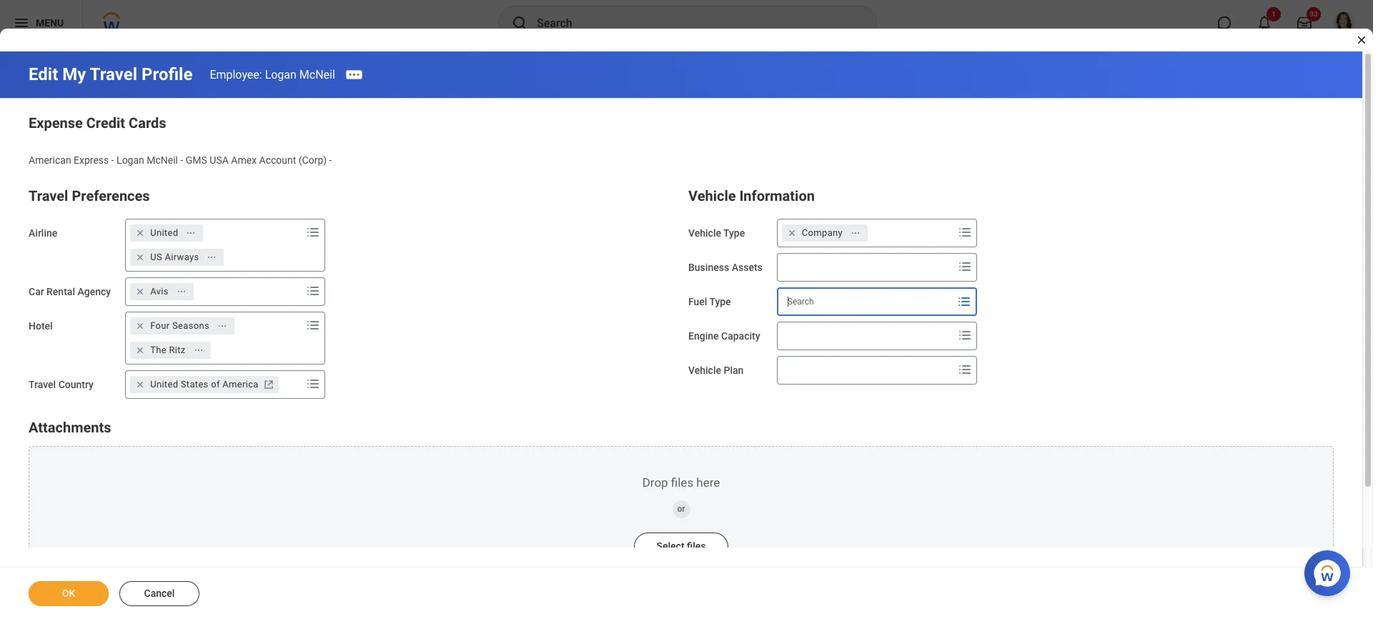 Task type: locate. For each thing, give the bounding box(es) containing it.
Fuel Type field
[[778, 289, 954, 314]]

hotel
[[29, 320, 53, 332]]

1 vertical spatial united
[[150, 379, 178, 389]]

2 vertical spatial vehicle
[[688, 364, 721, 376]]

prompts image for car rental agency
[[305, 282, 322, 299]]

0 vertical spatial logan
[[265, 68, 297, 81]]

0 horizontal spatial mcneil
[[147, 154, 178, 166]]

- right (corp)
[[329, 154, 332, 166]]

united inside 'option'
[[150, 379, 178, 389]]

2 vertical spatial travel
[[29, 379, 56, 390]]

0 horizontal spatial related actions image
[[176, 286, 186, 296]]

ok
[[62, 588, 75, 599]]

1 vertical spatial items selected list box
[[126, 314, 303, 362]]

2 united from the top
[[150, 379, 178, 389]]

vehicle up business on the top of the page
[[688, 227, 721, 239]]

united up us
[[150, 227, 178, 238]]

related actions image right company element
[[851, 228, 861, 238]]

logan
[[265, 68, 297, 81], [117, 154, 144, 166]]

united
[[150, 227, 178, 238], [150, 379, 178, 389]]

related actions image inside us airways, press delete to clear value. option
[[207, 252, 217, 262]]

related actions image up airways
[[186, 228, 196, 238]]

x small image left us
[[133, 250, 147, 264]]

1 horizontal spatial related actions image
[[217, 321, 227, 331]]

type
[[724, 227, 745, 239], [710, 296, 731, 307]]

travel
[[90, 64, 137, 84], [29, 187, 68, 204], [29, 379, 56, 390]]

us airways element
[[150, 251, 199, 264]]

x small image
[[133, 284, 147, 299], [133, 343, 147, 357]]

united states of america
[[150, 379, 259, 389]]

1 x small image from the top
[[133, 284, 147, 299]]

travel right my
[[90, 64, 137, 84]]

america
[[223, 379, 259, 389]]

1 horizontal spatial related actions image
[[193, 345, 203, 355]]

x small image left four
[[133, 319, 147, 333]]

x small image left united element
[[133, 226, 147, 240]]

0 horizontal spatial logan
[[117, 154, 144, 166]]

1 vertical spatial travel
[[29, 187, 68, 204]]

four
[[150, 320, 170, 331]]

four seasons
[[150, 320, 209, 331]]

vehicle left plan
[[688, 364, 721, 376]]

related actions image
[[186, 228, 196, 238], [851, 228, 861, 238], [217, 321, 227, 331]]

x small image down the ritz, press delete to clear value. option
[[133, 377, 147, 392]]

related actions image for airline
[[207, 252, 217, 262]]

of
[[211, 379, 220, 389]]

capacity
[[721, 330, 760, 342]]

logan right 'employee:'
[[265, 68, 297, 81]]

1 horizontal spatial -
[[180, 154, 183, 166]]

0 vertical spatial items selected list box
[[126, 221, 303, 269]]

x small image inside the avis, press delete to clear value. option
[[133, 284, 147, 299]]

avis
[[150, 286, 169, 297]]

travel for preferences
[[29, 187, 68, 204]]

travel preferences button
[[29, 187, 150, 204]]

expense
[[29, 114, 83, 132]]

prompts image for vehicle plan
[[956, 361, 974, 378]]

0 vertical spatial prompts image
[[956, 224, 974, 241]]

cards
[[129, 114, 166, 132]]

1 vertical spatial x small image
[[133, 343, 147, 357]]

0 horizontal spatial related actions image
[[186, 228, 196, 238]]

x small image inside united states of america, press delete to clear value, ctrl + enter opens in new window. 'option'
[[133, 377, 147, 392]]

assets
[[732, 261, 763, 273]]

0 vertical spatial type
[[724, 227, 745, 239]]

x small image left avis element on the left top of page
[[133, 284, 147, 299]]

related actions image inside company, press delete to clear value. option
[[851, 228, 861, 238]]

ok button
[[29, 581, 109, 606]]

united left states
[[150, 379, 178, 389]]

the ritz element
[[150, 344, 186, 357]]

agency
[[78, 286, 111, 297]]

vehicle
[[688, 187, 736, 204], [688, 227, 721, 239], [688, 364, 721, 376]]

prompts image
[[956, 224, 974, 241], [305, 282, 322, 299], [956, 361, 974, 378]]

1 horizontal spatial logan
[[265, 68, 297, 81]]

workday assistant region
[[1305, 545, 1356, 596]]

related actions image
[[207, 252, 217, 262], [176, 286, 186, 296], [193, 345, 203, 355]]

2 items selected list box from the top
[[126, 314, 303, 362]]

1 vertical spatial logan
[[117, 154, 144, 166]]

profile logan mcneil element
[[1325, 7, 1365, 39]]

edit my travel profile main content
[[0, 51, 1373, 619]]

x small image for united states of america
[[133, 377, 147, 392]]

mcneil
[[299, 68, 335, 81], [147, 154, 178, 166]]

2 vertical spatial related actions image
[[193, 345, 203, 355]]

prompts image for fuel type
[[956, 293, 973, 310]]

- right 'express'
[[111, 154, 114, 166]]

united inside option
[[150, 227, 178, 238]]

credit
[[86, 114, 125, 132]]

company, press delete to clear value. option
[[782, 224, 868, 241]]

type up the business assets on the top of page
[[724, 227, 745, 239]]

travel left country
[[29, 379, 56, 390]]

- left gms
[[180, 154, 183, 166]]

express
[[74, 154, 109, 166]]

Business Assets field
[[778, 254, 954, 280]]

2 vehicle from the top
[[688, 227, 721, 239]]

1 vertical spatial mcneil
[[147, 154, 178, 166]]

items selected list box containing four seasons
[[126, 314, 303, 362]]

attachments
[[29, 419, 111, 436]]

vehicle for vehicle type
[[688, 227, 721, 239]]

american express - logan mcneil - gms usa amex account (corp) -
[[29, 154, 332, 166]]

business
[[688, 261, 729, 273]]

search image
[[511, 14, 528, 31]]

2 vertical spatial prompts image
[[956, 361, 974, 378]]

2 horizontal spatial related actions image
[[851, 228, 861, 238]]

x small image inside us airways, press delete to clear value. option
[[133, 250, 147, 264]]

1 vertical spatial type
[[710, 296, 731, 307]]

logan right 'express'
[[117, 154, 144, 166]]

1 items selected list box from the top
[[126, 221, 303, 269]]

x small image for company
[[785, 226, 799, 240]]

related actions image inside united, press delete to clear value. option
[[186, 228, 196, 238]]

related actions image right seasons
[[217, 321, 227, 331]]

2 horizontal spatial related actions image
[[207, 252, 217, 262]]

1 - from the left
[[111, 154, 114, 166]]

0 vertical spatial united
[[150, 227, 178, 238]]

select
[[657, 540, 685, 552]]

2 horizontal spatial -
[[329, 154, 332, 166]]

0 vertical spatial related actions image
[[207, 252, 217, 262]]

files
[[687, 540, 706, 552]]

amex
[[231, 154, 257, 166]]

items selected list box
[[126, 221, 303, 269], [126, 314, 303, 362]]

0 vertical spatial vehicle
[[688, 187, 736, 204]]

2 x small image from the top
[[133, 343, 147, 357]]

company
[[802, 227, 843, 238]]

0 horizontal spatial -
[[111, 154, 114, 166]]

related actions image right "ritz"
[[193, 345, 203, 355]]

vehicle information
[[688, 187, 815, 204]]

related actions image inside four seasons, press delete to clear value. option
[[217, 321, 227, 331]]

travel down american
[[29, 187, 68, 204]]

items selected list box containing united
[[126, 221, 303, 269]]

x small image inside the ritz, press delete to clear value. option
[[133, 343, 147, 357]]

related actions image for hotel
[[217, 321, 227, 331]]

1 vertical spatial prompts image
[[305, 282, 322, 299]]

related actions image right airways
[[207, 252, 217, 262]]

x small image left company element
[[785, 226, 799, 240]]

3 vehicle from the top
[[688, 364, 721, 376]]

the
[[150, 344, 167, 355]]

prompts image for engine capacity
[[956, 327, 974, 344]]

vehicle up vehicle type
[[688, 187, 736, 204]]

Engine Capacity field
[[778, 323, 954, 349]]

0 vertical spatial travel
[[90, 64, 137, 84]]

related actions image right avis element on the left top of page
[[176, 286, 186, 296]]

my
[[62, 64, 86, 84]]

mcneil inside american express - logan mcneil - gms usa amex account (corp) - element
[[147, 154, 178, 166]]

engine
[[688, 330, 719, 342]]

us airways
[[150, 251, 199, 262]]

1 vehicle from the top
[[688, 187, 736, 204]]

vehicle plan
[[688, 364, 744, 376]]

us airways, press delete to clear value. option
[[130, 249, 224, 266]]

type right fuel
[[710, 296, 731, 307]]

vehicle type
[[688, 227, 745, 239]]

0 vertical spatial mcneil
[[299, 68, 335, 81]]

attachments region
[[29, 416, 1334, 590]]

1 united from the top
[[150, 227, 178, 238]]

four seasons element
[[150, 319, 209, 332]]

x small image for united
[[133, 226, 147, 240]]

0 vertical spatial x small image
[[133, 284, 147, 299]]

travel preferences group
[[29, 184, 674, 399]]

1 vertical spatial vehicle
[[688, 227, 721, 239]]

-
[[111, 154, 114, 166], [180, 154, 183, 166], [329, 154, 332, 166]]

prompts image
[[305, 224, 322, 241], [956, 258, 974, 275], [956, 293, 973, 310], [305, 317, 322, 334], [956, 327, 974, 344], [305, 375, 322, 392]]

x small image
[[133, 226, 147, 240], [785, 226, 799, 240], [133, 250, 147, 264], [133, 319, 147, 333], [133, 377, 147, 392]]

the ritz, press delete to clear value. option
[[130, 342, 211, 359]]

vehicle information group
[[688, 184, 1334, 384]]

vehicle for vehicle information
[[688, 187, 736, 204]]

close edit my travel profile image
[[1356, 34, 1368, 46]]

american
[[29, 154, 71, 166]]

ritz
[[169, 344, 186, 355]]

us
[[150, 251, 162, 262]]

x small image left the
[[133, 343, 147, 357]]

gms
[[186, 154, 207, 166]]



Task type: vqa. For each thing, say whether or not it's contained in the screenshot.
'Car'
yes



Task type: describe. For each thing, give the bounding box(es) containing it.
avis, press delete to clear value. option
[[130, 283, 194, 300]]

edit my travel profile
[[29, 64, 193, 84]]

x small image for four seasons
[[133, 319, 147, 333]]

plan
[[724, 364, 744, 376]]

united states of america, press delete to clear value, ctrl + enter opens in new window. option
[[130, 376, 279, 393]]

fuel type
[[688, 296, 731, 307]]

2 - from the left
[[180, 154, 183, 166]]

company element
[[802, 226, 843, 239]]

x small image for avis
[[133, 284, 147, 299]]

business assets
[[688, 261, 763, 273]]

type for fuel type
[[710, 296, 731, 307]]

cancel
[[144, 588, 175, 599]]

profile
[[142, 64, 193, 84]]

employee:
[[210, 68, 262, 81]]

vehicle for vehicle plan
[[688, 364, 721, 376]]

notifications large image
[[1258, 16, 1272, 30]]

prompts image for business assets
[[956, 258, 974, 275]]

airline
[[29, 227, 57, 239]]

vehicle information button
[[688, 187, 815, 204]]

car rental agency
[[29, 286, 111, 297]]

information
[[740, 187, 815, 204]]

or
[[677, 504, 685, 514]]

related actions image for airline
[[186, 228, 196, 238]]

(corp)
[[299, 154, 327, 166]]

select files
[[657, 540, 706, 552]]

expense credit cards
[[29, 114, 166, 132]]

four seasons, press delete to clear value. option
[[130, 317, 234, 334]]

1 vertical spatial related actions image
[[176, 286, 186, 296]]

edit my travel profile dialog
[[0, 0, 1373, 619]]

items selected list box for airline
[[126, 221, 303, 269]]

avis element
[[150, 285, 169, 298]]

edit
[[29, 64, 58, 84]]

united for united
[[150, 227, 178, 238]]

usa
[[210, 154, 229, 166]]

prompts image for vehicle type
[[956, 224, 974, 241]]

x small image for the ritz
[[133, 343, 147, 357]]

items selected list box for hotel
[[126, 314, 303, 362]]

fuel
[[688, 296, 707, 307]]

Vehicle Plan field
[[778, 357, 954, 383]]

3 - from the left
[[329, 154, 332, 166]]

the ritz
[[150, 344, 186, 355]]

travel preferences
[[29, 187, 150, 204]]

cancel button
[[119, 581, 199, 606]]

seasons
[[172, 320, 209, 331]]

related actions image for hotel
[[193, 345, 203, 355]]

car
[[29, 286, 44, 297]]

united states of america element
[[150, 378, 259, 391]]

employee: logan mcneil
[[210, 68, 335, 81]]

select files button
[[634, 532, 729, 561]]

american express - logan mcneil - gms usa amex account (corp) - element
[[29, 152, 332, 166]]

rental
[[47, 286, 75, 297]]

united element
[[150, 226, 178, 239]]

expense credit cards group
[[29, 112, 1334, 167]]

united, press delete to clear value. option
[[130, 224, 203, 241]]

country
[[58, 379, 94, 390]]

expense credit cards button
[[29, 114, 166, 132]]

engine capacity
[[688, 330, 760, 342]]

type for vehicle type
[[724, 227, 745, 239]]

travel country
[[29, 379, 94, 390]]

preferences
[[72, 187, 150, 204]]

ext link image
[[261, 377, 276, 392]]

travel for country
[[29, 379, 56, 390]]

airways
[[165, 251, 199, 262]]

employee: logan mcneil element
[[210, 68, 335, 81]]

united for united states of america
[[150, 379, 178, 389]]

x small image for us airways
[[133, 250, 147, 264]]

prompts image for airline
[[305, 224, 322, 241]]

prompts image for travel country
[[305, 375, 322, 392]]

states
[[181, 379, 208, 389]]

account
[[259, 154, 296, 166]]

inbox large image
[[1298, 16, 1312, 30]]

logan inside expense credit cards "group"
[[117, 154, 144, 166]]

prompts image for hotel
[[305, 317, 322, 334]]

1 horizontal spatial mcneil
[[299, 68, 335, 81]]



